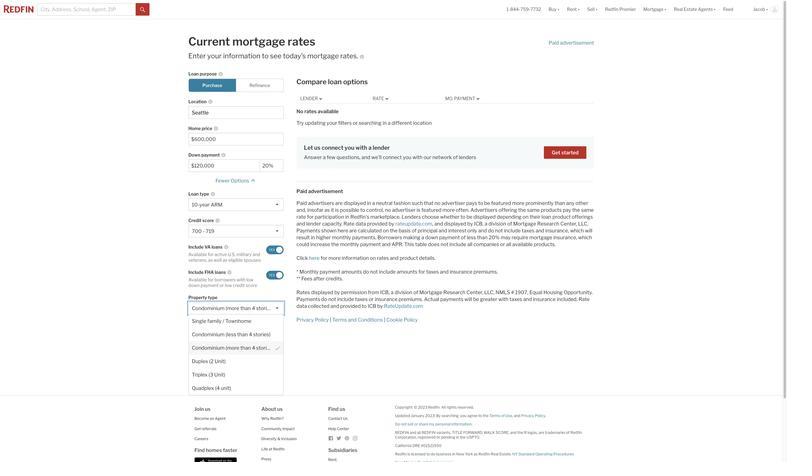 Task type: locate. For each thing, give the bounding box(es) containing it.
include down permission
[[338, 297, 354, 303]]

why redfin?
[[262, 417, 284, 422]]

not down click here for more information on rates and product details.
[[370, 269, 378, 275]]

compare
[[297, 78, 327, 86]]

0 vertical spatial monthly
[[332, 235, 352, 241]]

and up spouses
[[253, 252, 260, 258]]

monthly down payments.
[[340, 242, 360, 248]]

icb,
[[475, 221, 484, 227], [381, 290, 390, 296]]

▾ for mortgage ▾
[[665, 7, 667, 12]]

available inside available for active u.s. military and veterans, as well as eligible spouses
[[189, 252, 207, 258]]

1 vertical spatial loan
[[189, 192, 199, 197]]

research
[[538, 221, 560, 227], [444, 290, 466, 296]]

unit) for duplex (2 unit)
[[215, 359, 226, 365]]

1 vertical spatial real
[[491, 452, 499, 457]]

1 vertical spatial here
[[309, 256, 320, 262]]

▾ left estate
[[665, 7, 667, 12]]

connect right we'll
[[383, 155, 402, 161]]

1 horizontal spatial amounts
[[397, 269, 418, 275]]

do not sell or share my personal information link
[[396, 422, 472, 427]]

1 ▾ from the left
[[558, 7, 560, 12]]

4 down property type element
[[252, 306, 255, 312]]

1 condominium (more than 4 stories) from the top
[[192, 306, 274, 312]]

0 vertical spatial available
[[189, 252, 207, 258]]

are inside redfin and all redfin variants, title forward, walk score, and the r logos, are trademarks of redfin corporation, registered or pending in the uspto.
[[539, 431, 545, 436]]

1 horizontal spatial get
[[552, 150, 561, 156]]

2 include from the top
[[189, 270, 204, 275]]

updated january 2023: by searching, you agree to the terms of use , and privacy policy .
[[396, 414, 547, 419]]

buy
[[549, 7, 557, 12]]

with inside the available for borrowers with low down payment or low credit score
[[237, 278, 246, 283]]

1 horizontal spatial available
[[513, 242, 533, 248]]

type down the available for borrowers with low down payment or low credit score
[[208, 295, 218, 301]]

do up the 20%
[[489, 228, 495, 234]]

all down 'less'
[[468, 242, 473, 248]]

1 horizontal spatial .
[[546, 414, 547, 419]]

1 loan from the top
[[189, 71, 199, 77]]

for inside * monthly payment amounts do not include amounts for taxes and insurance premiums. ** fees after credits.
[[419, 269, 426, 275]]

loans up the 'borrowers'
[[215, 270, 226, 275]]

0 vertical spatial on
[[523, 214, 529, 220]]

be left greater on the bottom right of the page
[[474, 297, 480, 303]]

than up companies
[[478, 235, 488, 241]]

as left it on the top left
[[325, 208, 330, 213]]

3 condominium from the top
[[192, 346, 225, 352]]

us for find
[[340, 407, 346, 413]]

0 vertical spatial premiums.
[[474, 269, 498, 275]]

score up the 719
[[203, 218, 214, 223]]

include for include va loans
[[189, 245, 204, 250]]

700 - 719
[[192, 229, 215, 235]]

0 vertical spatial loan
[[328, 78, 342, 86]]

or inside the , and displayed by icb, a division of mortgage research center, llc. payments shown here are calculated on the basis of principal and interest only and do not include taxes and insurance, which will result in higher monthly payments. borrowers making a down payment of less than 20% may require mortgage insurance, which could increase the monthly payment and apr. this table does not include all companies or all available products.
[[501, 242, 506, 248]]

1 horizontal spatial you
[[403, 155, 412, 161]]

premiums.
[[474, 269, 498, 275], [399, 297, 424, 303]]

score inside the available for borrowers with low down payment or low credit score
[[246, 283, 257, 288]]

unit)
[[215, 359, 226, 365], [214, 372, 226, 378]]

0 horizontal spatial advertisement
[[309, 189, 343, 195]]

1 | from the left
[[330, 318, 332, 323]]

2 vertical spatial on
[[370, 256, 376, 262]]

and left conditions
[[348, 318, 357, 323]]

1 vertical spatial condominium
[[192, 332, 225, 338]]

0 horizontal spatial amounts
[[342, 269, 362, 275]]

mortgage up actual
[[420, 290, 443, 296]]

rent. button
[[329, 458, 338, 463]]

option group
[[189, 79, 284, 92], [189, 356, 284, 369]]

1 horizontal spatial connect
[[383, 155, 402, 161]]

privacy policy link up logos,
[[522, 414, 546, 419]]

center, inside rates displayed by permission from icb, a division of mortgage research center, llc, nmls # 1907, equal housing opportunity. payments do not include taxes or insurance premiums. actual payments will be greater with taxes and insurance included. rate data collected and provided to icb by
[[467, 290, 484, 296]]

2 payments from the top
[[297, 297, 321, 303]]

research inside rates displayed by permission from icb, a division of mortgage research center, llc, nmls # 1907, equal housing opportunity. payments do not include taxes or insurance premiums. actual payments will be greater with taxes and insurance included. rate data collected and provided to icb by
[[444, 290, 466, 296]]

an
[[210, 417, 214, 422]]

available for borrowers with low down payment or low credit score
[[189, 278, 257, 288]]

option group containing all
[[189, 356, 284, 369]]

▾ right the agents
[[715, 7, 717, 12]]

rates
[[288, 35, 316, 48], [305, 109, 317, 115], [377, 256, 389, 262], [239, 377, 252, 383]]

dialog containing single family / townhome
[[189, 315, 284, 396]]

type for property type
[[208, 295, 218, 301]]

title
[[452, 431, 463, 436]]

0 vertical spatial loans
[[212, 245, 223, 250]]

business
[[437, 452, 452, 457]]

insurance down equal
[[534, 297, 556, 303]]

diversity & inclusion button
[[262, 437, 297, 442]]

click
[[297, 256, 308, 262]]

Down payment text field
[[191, 163, 257, 169], [263, 163, 281, 169]]

products
[[541, 208, 562, 213]]

0 horizontal spatial rate
[[344, 221, 355, 227]]

payments.
[[353, 235, 377, 241]]

contact us
[[329, 417, 348, 422]]

0 vertical spatial condominium
[[192, 306, 225, 312]]

will inside the , and displayed by icb, a division of mortgage research center, llc. payments shown here are calculated on the basis of principal and interest only and do not include taxes and insurance, which will result in higher monthly payments. borrowers making a down payment of less than 20% may require mortgage insurance, which could increase the monthly payment and apr. this table does not include all companies or all available products.
[[586, 228, 593, 234]]

sell ▾ button
[[584, 0, 602, 19]]

1 vertical spatial (more
[[226, 346, 240, 352]]

property usage element
[[189, 318, 281, 329]]

type for loan type
[[200, 192, 209, 197]]

participation
[[315, 214, 345, 220]]

1 horizontal spatial all
[[442, 406, 446, 410]]

low
[[247, 278, 254, 283], [225, 283, 232, 288]]

▾ for rent ▾
[[578, 7, 580, 12]]

mortgage inside the , and displayed by icb, a division of mortgage research center, llc. payments shown here are calculated on the basis of principal and interest only and do not include taxes and insurance, which will result in higher monthly payments. borrowers making a down payment of less than 20% may require mortgage insurance, which could increase the monthly payment and apr. this table does not include all companies or all available products.
[[530, 235, 553, 241]]

capacity.
[[322, 221, 343, 227]]

mortgage inside the , and displayed by icb, a division of mortgage research center, llc. payments shown here are calculated on the basis of principal and interest only and do not include taxes and insurance, which will result in higher monthly payments. borrowers making a down payment of less than 20% may require mortgage insurance, which could increase the monthly payment and apr. this table does not include all companies or all available products.
[[514, 221, 537, 227]]

0 horizontal spatial policy
[[315, 318, 329, 323]]

unit) for triplex (3 unit)
[[214, 372, 226, 378]]

provided up the "calculated"
[[367, 221, 388, 227]]

1 horizontal spatial mortgage
[[308, 52, 339, 60]]

agents
[[699, 7, 714, 12]]

loan for loan type
[[189, 192, 199, 197]]

▾ right buy
[[558, 7, 560, 12]]

filters
[[339, 120, 352, 126]]

1 vertical spatial privacy
[[522, 414, 535, 419]]

data inside rates displayed by permission from icb, a division of mortgage research center, llc, nmls # 1907, equal housing opportunity. payments do not include taxes or insurance premiums. actual payments will be greater with taxes and insurance included. rate data collected and provided to icb by
[[297, 304, 307, 310]]

data down redfin's
[[356, 221, 366, 227]]

0 horizontal spatial privacy
[[297, 318, 314, 323]]

0 vertical spatial information
[[223, 52, 261, 60]]

City, Address, School, Agent, ZIP search field
[[37, 3, 136, 16]]

do inside rates displayed by permission from icb, a division of mortgage research center, llc, nmls # 1907, equal housing opportunity. payments do not include taxes or insurance premiums. actual payments will be greater with taxes and insurance included. rate data collected and provided to icb by
[[322, 297, 328, 303]]

1 (more from the top
[[226, 306, 240, 312]]

1 vertical spatial score
[[246, 283, 257, 288]]

1 property from the top
[[189, 295, 207, 301]]

displayed up interest
[[445, 221, 467, 227]]

0 horizontal spatial will
[[465, 297, 473, 303]]

variants,
[[437, 431, 452, 436]]

include up from
[[379, 269, 396, 275]]

of
[[453, 155, 458, 161], [508, 221, 513, 227], [412, 228, 417, 234], [461, 235, 466, 241], [414, 290, 419, 296], [502, 414, 505, 419], [567, 431, 570, 436]]

0 vertical spatial data
[[356, 221, 366, 227]]

1 redfin from the left
[[396, 431, 409, 436]]

loan purpose
[[189, 71, 217, 77]]

rateupdate.com
[[384, 304, 424, 310]]

use
[[506, 414, 513, 419]]

data inside paid advertisers are displayed in a neutral fashion such that no advertiser pays to be featured more prominently than any other and, insofar as it is possible to control, no advertiser is featured more often. advertisers offering the same products pay the same rate for participation in redfin's marketplace. lenders choose whether to be displayed depending on their loan product offerings and lender capacity. rate data provided by
[[356, 221, 366, 227]]

get for get started
[[552, 150, 561, 156]]

product inside paid advertisers are displayed in a neutral fashion such that no advertiser pays to be featured more prominently than any other and, insofar as it is possible to control, no advertiser is featured more often. advertisers offering the same products pay the same rate for participation in redfin's marketplace. lenders choose whether to be displayed depending on their loan product offerings and lender capacity. rate data provided by
[[553, 214, 571, 220]]

conditions
[[358, 318, 383, 323]]

mortgage right premier
[[644, 7, 664, 12]]

1 vertical spatial include
[[189, 270, 204, 275]]

4 ▾ from the left
[[665, 7, 667, 12]]

20%
[[489, 235, 500, 241]]

1 vertical spatial find
[[195, 448, 205, 454]]

1 horizontal spatial find
[[329, 407, 339, 413]]

division up rateupdate.com link at the bottom of the page
[[395, 290, 413, 296]]

1 include from the top
[[189, 245, 204, 250]]

personal
[[436, 422, 451, 427]]

0 horizontal spatial |
[[330, 318, 332, 323]]

refinance
[[250, 83, 270, 88]]

displayed
[[344, 201, 366, 207], [474, 214, 496, 220], [445, 221, 467, 227], [311, 290, 334, 296]]

home
[[189, 126, 201, 131]]

such
[[412, 201, 423, 207]]

1 horizontal spatial mortgage
[[514, 221, 537, 227]]

to left icb
[[362, 304, 367, 310]]

more down the increase
[[329, 256, 341, 262]]

us right join
[[205, 407, 211, 413]]

logos,
[[528, 431, 538, 436]]

current mortgage rates
[[189, 35, 316, 48]]

2 option group from the top
[[189, 356, 284, 369]]

are right logos,
[[539, 431, 545, 436]]

redfin down do
[[396, 431, 409, 436]]

and right score,
[[511, 431, 517, 436]]

do
[[489, 228, 495, 234], [363, 269, 369, 275], [322, 297, 328, 303], [431, 452, 436, 457]]

active
[[215, 252, 227, 258]]

1 horizontal spatial privacy policy link
[[522, 414, 546, 419]]

privacy
[[297, 318, 314, 323], [522, 414, 535, 419]]

1907,
[[516, 290, 529, 296]]

loan up "10-"
[[189, 192, 199, 197]]

0 vertical spatial paid advertisement
[[549, 40, 595, 46]]

dre
[[413, 444, 421, 449]]

or
[[353, 120, 358, 126], [501, 242, 506, 248], [220, 283, 224, 288], [369, 297, 374, 303], [415, 422, 418, 427], [437, 436, 441, 440]]

copyright: © 2023 redfin. all rights reserved.
[[396, 406, 474, 410]]

include inside rates displayed by permission from icb, a division of mortgage research center, llc, nmls # 1907, equal housing opportunity. payments do not include taxes or insurance premiums. actual payments will be greater with taxes and insurance included. rate data collected and provided to icb by
[[338, 297, 354, 303]]

rates.
[[341, 52, 359, 60]]

down payment text field down down payment element
[[263, 163, 281, 169]]

available down require at the right bottom
[[513, 242, 533, 248]]

or inside redfin and all redfin variants, title forward, walk score, and the r logos, are trademarks of redfin corporation, registered or pending in the uspto.
[[437, 436, 441, 440]]

shown
[[322, 228, 337, 234]]

be up advertisers
[[485, 201, 491, 207]]

center, inside the , and displayed by icb, a division of mortgage research center, llc. payments shown here are calculated on the basis of principal and interest only and do not include taxes and insurance, which will result in higher monthly payments. borrowers making a down payment of less than 20% may require mortgage insurance, which could increase the monthly payment and apr. this table does not include all companies or all available products.
[[561, 221, 578, 227]]

of left use
[[502, 414, 505, 419]]

operating
[[536, 452, 553, 457]]

0 radio
[[212, 356, 236, 369]]

than inside paid advertisers are displayed in a neutral fashion such that no advertiser pays to be featured more prominently than any other and, insofar as it is possible to control, no advertiser is featured more often. advertisers offering the same products pay the same rate for participation in redfin's marketplace. lenders choose whether to be displayed depending on their loan product offerings and lender capacity. rate data provided by
[[555, 201, 566, 207]]

option group containing purchase
[[189, 79, 284, 92]]

your down current
[[208, 52, 222, 60]]

0 vertical spatial you
[[345, 144, 355, 151]]

0 horizontal spatial more
[[329, 256, 341, 262]]

2 vertical spatial more
[[329, 256, 341, 262]]

provided down permission
[[341, 304, 361, 310]]

1 vertical spatial data
[[297, 304, 307, 310]]

2 ▾ from the left
[[578, 7, 580, 12]]

compare loan options
[[297, 78, 368, 86]]

mortgage up products.
[[530, 235, 553, 241]]

0 horizontal spatial score
[[203, 218, 214, 223]]

2 | from the left
[[384, 318, 386, 323]]

information down the "current mortgage rates"
[[223, 52, 261, 60]]

rent ▾
[[568, 7, 580, 12]]

dialog
[[189, 315, 284, 396]]

do up collected
[[322, 297, 328, 303]]

interest
[[449, 228, 467, 234]]

redfin right york
[[479, 452, 491, 457]]

2 (more from the top
[[226, 346, 240, 352]]

0 - 1 radio
[[236, 356, 260, 369]]

privacy down collected
[[297, 318, 314, 323]]

of inside redfin and all redfin variants, title forward, walk score, and the r logos, are trademarks of redfin corporation, registered or pending in the uspto.
[[567, 431, 570, 436]]

rate
[[373, 96, 384, 101], [344, 221, 355, 227], [579, 297, 590, 303]]

0 vertical spatial all
[[198, 360, 203, 365]]

feed
[[724, 7, 734, 12]]

of down rateupdate.com
[[412, 228, 417, 234]]

lender button
[[301, 96, 324, 102]]

0 horizontal spatial provided
[[341, 304, 361, 310]]

permission
[[341, 290, 367, 296]]

is right it on the top left
[[335, 208, 339, 213]]

1 vertical spatial premiums.
[[399, 297, 424, 303]]

mortgage inside rates displayed by permission from icb, a division of mortgage research center, llc, nmls # 1907, equal housing opportunity. payments do not include taxes or insurance premiums. actual payments will be greater with taxes and insurance included. rate data collected and provided to icb by
[[420, 290, 443, 296]]

lender inside paid advertisers are displayed in a neutral fashion such that no advertiser pays to be featured more prominently than any other and, insofar as it is possible to control, no advertiser is featured more often. advertisers offering the same products pay the same rate for participation in redfin's marketplace. lenders choose whether to be displayed depending on their loan product offerings and lender capacity. rate data provided by
[[307, 221, 321, 227]]

▾ right sell on the top right of page
[[596, 7, 598, 12]]

triplex
[[192, 372, 208, 378]]

for inside the available for borrowers with low down payment or low credit score
[[208, 278, 214, 283]]

6 ▾ from the left
[[767, 7, 769, 12]]

mortgage left the rates.
[[308, 52, 339, 60]]

0 horizontal spatial .
[[472, 422, 473, 427]]

division down "depending"
[[489, 221, 507, 227]]

with inside rates displayed by permission from icb, a division of mortgage research center, llc, nmls # 1907, equal housing opportunity. payments do not include taxes or insurance premiums. actual payments will be greater with taxes and insurance included. rate data collected and provided to icb by
[[499, 297, 509, 303]]

become an agent
[[195, 417, 226, 422]]

1 horizontal spatial |
[[384, 318, 386, 323]]

products.
[[534, 242, 556, 248]]

down inside the , and displayed by icb, a division of mortgage research center, llc. payments shown here are calculated on the basis of principal and interest only and do not include taxes and insurance, which will result in higher monthly payments. borrowers making a down payment of less than 20% may require mortgage insurance, which could increase the monthly payment and apr. this table does not include all companies or all available products.
[[426, 235, 439, 241]]

0 vertical spatial lender
[[373, 144, 390, 151]]

center, left llc,
[[467, 290, 484, 296]]

1 vertical spatial available
[[189, 278, 207, 283]]

1 vertical spatial are
[[350, 228, 357, 234]]

connect up the few
[[322, 144, 344, 151]]

2 horizontal spatial rate
[[579, 297, 590, 303]]

more up whether
[[443, 208, 455, 213]]

taxes inside the , and displayed by icb, a division of mortgage research center, llc. payments shown here are calculated on the basis of principal and interest only and do not include taxes and insurance, which will result in higher monthly payments. borrowers making a down payment of less than 20% may require mortgage insurance, which could increase the monthly payment and apr. this table does not include all companies or all available products.
[[522, 228, 535, 234]]

1 horizontal spatial premiums.
[[474, 269, 498, 275]]

1 vertical spatial lender
[[307, 221, 321, 227]]

0 vertical spatial provided
[[367, 221, 388, 227]]

division
[[489, 221, 507, 227], [395, 290, 413, 296]]

us for let
[[315, 144, 321, 151]]

property for property type
[[189, 295, 207, 301]]

1 horizontal spatial advertiser
[[442, 201, 466, 207]]

here right 'click'
[[309, 256, 320, 262]]

option group down condominium (more than 4 stories) element
[[189, 356, 284, 369]]

payment right down
[[202, 153, 220, 158]]

available for veterans,
[[189, 252, 207, 258]]

. up 'trademarks'
[[546, 414, 547, 419]]

1 vertical spatial on
[[383, 228, 389, 234]]

rate button
[[373, 96, 390, 102]]

2 available from the top
[[189, 278, 207, 283]]

submit search image
[[140, 7, 145, 12]]

division inside rates displayed by permission from icb, a division of mortgage research center, llc, nmls # 1907, equal housing opportunity. payments do not include taxes or insurance premiums. actual payments will be greater with taxes and insurance included. rate data collected and provided to icb by
[[395, 290, 413, 296]]

1 available from the top
[[189, 252, 207, 258]]

york
[[466, 452, 473, 457]]

2 horizontal spatial you
[[461, 414, 467, 419]]

research down products
[[538, 221, 560, 227]]

terms of use link
[[490, 414, 513, 419]]

2 horizontal spatial information
[[452, 422, 472, 427]]

0 horizontal spatial information
[[223, 52, 261, 60]]

1 horizontal spatial featured
[[492, 201, 512, 207]]

for
[[307, 214, 314, 220], [208, 252, 214, 258], [321, 256, 328, 262], [419, 269, 426, 275], [208, 278, 214, 283]]

2023
[[418, 406, 428, 410]]

0 vertical spatial icb,
[[475, 221, 484, 227]]

purchase
[[203, 83, 222, 88]]

available
[[318, 109, 339, 115], [513, 242, 533, 248]]

stories)
[[257, 306, 274, 312], [253, 332, 271, 338], [257, 346, 274, 352]]

subsidiaries
[[329, 448, 358, 454]]

payment inside the available for borrowers with low down payment or low credit score
[[201, 283, 219, 288]]

2 vertical spatial information
[[452, 422, 472, 427]]

2 property from the top
[[189, 322, 207, 327]]

get up careers
[[195, 427, 201, 432]]

3 ▾ from the left
[[596, 7, 598, 12]]

credit
[[233, 283, 245, 288]]

taxes up require at the right bottom
[[522, 228, 535, 234]]

payment
[[455, 96, 476, 101]]

1 option group from the top
[[189, 79, 284, 92]]

a up control,
[[373, 201, 375, 207]]

advertiser up often.
[[442, 201, 466, 207]]

2 condominium (more than 4 stories) from the top
[[192, 346, 274, 352]]

not inside rates displayed by permission from icb, a division of mortgage research center, llc, nmls # 1907, equal housing opportunity. payments do not include taxes or insurance premiums. actual payments will be greater with taxes and insurance included. rate data collected and provided to icb by
[[329, 297, 336, 303]]

1 vertical spatial all
[[442, 406, 446, 410]]

1 horizontal spatial real
[[675, 7, 684, 12]]

type up year
[[200, 192, 209, 197]]

for down fha
[[208, 278, 214, 283]]

1 horizontal spatial down
[[426, 235, 439, 241]]

1 vertical spatial unit)
[[214, 372, 226, 378]]

1 horizontal spatial insurance
[[450, 269, 473, 275]]

2 horizontal spatial on
[[523, 214, 529, 220]]

1 horizontal spatial privacy
[[522, 414, 535, 419]]

taxes inside * monthly payment amounts do not include amounts for taxes and insurance premiums. ** fees after credits.
[[427, 269, 439, 275]]

Home price text field
[[191, 137, 281, 143]]

available up updating
[[318, 109, 339, 115]]

1 payments from the top
[[297, 228, 321, 234]]

cookie
[[387, 318, 403, 323]]

2 loan from the top
[[189, 192, 199, 197]]

redfin pinterest image
[[345, 437, 350, 442]]

or inside rates displayed by permission from icb, a division of mortgage research center, llc, nmls # 1907, equal housing opportunity. payments do not include taxes or insurance premiums. actual payments will be greater with taxes and insurance included. rate data collected and provided to icb by
[[369, 297, 374, 303]]

insurance down from
[[375, 297, 398, 303]]

1 vertical spatial paid advertisement
[[297, 189, 343, 195]]

State, City, County, ZIP search field
[[189, 107, 284, 119]]

1 vertical spatial icb,
[[381, 290, 390, 296]]

down up property type
[[189, 283, 200, 288]]

cookie policy link
[[387, 318, 418, 323]]

policy down collected
[[315, 318, 329, 323]]

for right "here" 'link'
[[321, 256, 328, 262]]

licensed
[[411, 452, 426, 457]]

0 vertical spatial property
[[189, 295, 207, 301]]

available inside the , and displayed by icb, a division of mortgage research center, llc. payments shown here are calculated on the basis of principal and interest only and do not include taxes and insurance, which will result in higher monthly payments. borrowers making a down payment of less than 20% may require mortgage insurance, which could increase the monthly payment and apr. this table does not include all companies or all available products.
[[513, 242, 533, 248]]

1 vertical spatial option group
[[189, 356, 284, 369]]

offerings
[[572, 214, 594, 220]]

not up the 20%
[[496, 228, 503, 234]]

0 vertical spatial advertiser
[[442, 201, 466, 207]]

list box
[[189, 303, 284, 396]]

real inside real estate agents ▾ link
[[675, 7, 684, 12]]

research up 'payments'
[[444, 290, 466, 296]]

Refinance radio
[[236, 79, 284, 92]]

0 horizontal spatial all
[[417, 431, 421, 436]]

procedures
[[554, 452, 574, 457]]

or left pending
[[437, 436, 441, 440]]

and inside * monthly payment amounts do not include amounts for taxes and insurance premiums. ** fees after credits.
[[440, 269, 449, 275]]

not up collected
[[329, 297, 336, 303]]

1 vertical spatial terms
[[490, 414, 501, 419]]

redfin premier button
[[602, 0, 640, 19]]

1 vertical spatial property
[[189, 322, 207, 327]]

rates up "today's"
[[288, 35, 316, 48]]

available inside the available for borrowers with low down payment or low credit score
[[189, 278, 207, 283]]

all inside redfin and all redfin variants, title forward, walk score, and the r logos, are trademarks of redfin corporation, registered or pending in the uspto.
[[417, 431, 421, 436]]

fewer
[[216, 178, 230, 184]]

uspto.
[[467, 436, 480, 440]]

housing
[[544, 290, 563, 296]]

primary residence
[[192, 332, 234, 338]]

available for active u.s. military and veterans, as well as eligible spouses
[[189, 252, 261, 263]]

for inside available for active u.s. military and veterans, as well as eligible spouses
[[208, 252, 214, 258]]

1 vertical spatial .
[[472, 422, 473, 427]]

be inside rates displayed by permission from icb, a division of mortgage research center, llc, nmls # 1907, equal housing opportunity. payments do not include taxes or insurance premiums. actual payments will be greater with taxes and insurance included. rate data collected and provided to icb by
[[474, 297, 480, 303]]

get inside button
[[552, 150, 561, 156]]

0 horizontal spatial you
[[345, 144, 355, 151]]

or inside the available for borrowers with low down payment or low credit score
[[220, 283, 224, 288]]

1 vertical spatial will
[[465, 297, 473, 303]]

information up the title
[[452, 422, 472, 427]]

and down rate
[[297, 221, 305, 227]]

1 vertical spatial featured
[[422, 208, 442, 213]]

in right result
[[311, 235, 315, 241]]

mortgage ▾ button
[[644, 0, 667, 19]]

2 vertical spatial are
[[539, 431, 545, 436]]

buy ▾ button
[[549, 0, 560, 19]]

4 down townhome in the left bottom of the page
[[249, 332, 252, 338]]

payments down rates
[[297, 297, 321, 303]]

premiums. up rateupdate.com
[[399, 297, 424, 303]]

all left "rights"
[[442, 406, 446, 410]]

option group for loan purpose
[[189, 79, 284, 92]]

condominium (more than 4 stories) down condominium (less than 4 stories) at the bottom left of page
[[192, 346, 274, 352]]

in left new
[[453, 452, 456, 457]]

payments inside rates displayed by permission from icb, a division of mortgage research center, llc, nmls # 1907, equal housing opportunity. payments do not include taxes or insurance premiums. actual payments will be greater with taxes and insurance included. rate data collected and provided to icb by
[[297, 297, 321, 303]]

more up offering
[[513, 201, 525, 207]]

different
[[392, 120, 412, 126]]

1 vertical spatial ,
[[513, 414, 514, 419]]

on down payments.
[[370, 256, 376, 262]]

included.
[[557, 297, 578, 303]]

greater
[[481, 297, 498, 303]]

real
[[675, 7, 684, 12], [491, 452, 499, 457]]

2 horizontal spatial is
[[417, 208, 421, 213]]

of inside rates displayed by permission from icb, a division of mortgage research center, llc, nmls # 1907, equal housing opportunity. payments do not include taxes or insurance premiums. actual payments will be greater with taxes and insurance included. rate data collected and provided to icb by
[[414, 290, 419, 296]]

1 horizontal spatial down payment text field
[[263, 163, 281, 169]]



Task type: vqa. For each thing, say whether or not it's contained in the screenshot.
bottommost Be
yes



Task type: describe. For each thing, give the bounding box(es) containing it.
1 vertical spatial 4
[[249, 332, 252, 338]]

icb, inside rates displayed by permission from icb, a division of mortgage research center, llc, nmls # 1907, equal housing opportunity. payments do not include taxes or insurance premiums. actual payments will be greater with taxes and insurance included. rate data collected and provided to icb by
[[381, 290, 390, 296]]

taxes down permission
[[355, 297, 368, 303]]

estate
[[685, 7, 698, 12]]

condominium (more than 4 stories) element
[[189, 342, 284, 355]]

all inside all option
[[198, 360, 203, 365]]

0 horizontal spatial privacy policy link
[[297, 318, 329, 323]]

1 vertical spatial paid
[[297, 189, 307, 195]]

a left the few
[[323, 155, 326, 161]]

0 horizontal spatial terms
[[333, 318, 347, 323]]

▾ for sell ▾
[[596, 7, 598, 12]]

by right icb
[[378, 304, 383, 310]]

1 vertical spatial advertiser
[[392, 208, 416, 213]]

All radio
[[189, 356, 213, 369]]

0 vertical spatial be
[[485, 201, 491, 207]]

find for find us
[[329, 407, 339, 413]]

redfin instagram image
[[353, 437, 358, 442]]

rates inside button
[[239, 377, 252, 383]]

2 condominium from the top
[[192, 332, 225, 338]]

0 horizontal spatial be
[[467, 214, 473, 220]]

in right searching
[[383, 120, 387, 126]]

2 horizontal spatial insurance
[[534, 297, 556, 303]]

0 horizontal spatial loan
[[328, 78, 342, 86]]

down inside the available for borrowers with low down payment or low credit score
[[189, 283, 200, 288]]

and down choose
[[435, 221, 444, 227]]

provided inside paid advertisers are displayed in a neutral fashion such that no advertiser pays to be featured more prominently than any other and, insofar as it is possible to control, no advertiser is featured more often. advertisers offering the same products pay the same rate for participation in redfin's marketplace. lenders choose whether to be displayed depending on their loan product offerings and lender capacity. rate data provided by
[[367, 221, 388, 227]]

real estate agents ▾ button
[[671, 0, 720, 19]]

and right only
[[479, 228, 487, 234]]

paid advertisement button
[[549, 40, 595, 46]]

a inside paid advertisers are displayed in a neutral fashion such that no advertiser pays to be featured more prominently than any other and, insofar as it is possible to control, no advertiser is featured more often. advertisers offering the same products pay the same rate for participation in redfin's marketplace. lenders choose whether to be displayed depending on their loan product offerings and lender capacity. rate data provided by
[[373, 201, 375, 207]]

a left the different
[[388, 120, 391, 126]]

the left r
[[518, 431, 524, 436]]

for inside paid advertisers are displayed in a neutral fashion such that no advertiser pays to be featured more prominently than any other and, insofar as it is possible to control, no advertiser is featured more often. advertisers offering the same products pay the same rate for participation in redfin's marketplace. lenders choose whether to be displayed depending on their loan product offerings and lender capacity. rate data provided by
[[307, 214, 314, 220]]

enter
[[189, 52, 206, 60]]

let us connect you with a lender
[[304, 144, 390, 151]]

condominium (more than 4 stories) inside dialog
[[192, 346, 274, 352]]

will inside rates displayed by permission from icb, a division of mortgage research center, llc, nmls # 1907, equal housing opportunity. payments do not include taxes or insurance premiums. actual payments will be greater with taxes and insurance included. rate data collected and provided to icb by
[[465, 297, 473, 303]]

it
[[331, 208, 334, 213]]

r
[[525, 431, 527, 436]]

let
[[304, 144, 313, 151]]

2 horizontal spatial policy
[[536, 414, 546, 419]]

principal
[[418, 228, 438, 234]]

0 vertical spatial 4
[[252, 306, 255, 312]]

1 horizontal spatial all
[[468, 242, 473, 248]]

redfin inside redfin and all redfin variants, title forward, walk score, and the r logos, are trademarks of redfin corporation, registered or pending in the uspto.
[[571, 431, 583, 436]]

1 horizontal spatial ,
[[513, 414, 514, 419]]

are inside the , and displayed by icb, a division of mortgage research center, llc. payments shown here are calculated on the basis of principal and interest only and do not include taxes and insurance, which will result in higher monthly payments. borrowers making a down payment of less than 20% may require mortgage insurance, which could increase the monthly payment and apr. this table does not include all companies or all available products.
[[350, 228, 357, 234]]

arm
[[211, 202, 223, 208]]

jacob
[[754, 7, 766, 12]]

residence
[[212, 332, 234, 338]]

pay
[[563, 208, 572, 213]]

than right (less
[[238, 332, 248, 338]]

registered
[[418, 436, 436, 440]]

not right do
[[401, 422, 407, 427]]

get started
[[552, 150, 579, 156]]

rateupdate.com link
[[384, 304, 424, 310]]

get for get referrals
[[195, 427, 201, 432]]

1 - 2 radio
[[260, 356, 284, 369]]

* monthly payment amounts do not include amounts for taxes and insurance premiums. ** fees after credits.
[[297, 269, 498, 282]]

the right the increase
[[332, 242, 339, 248]]

or right filters
[[353, 120, 358, 126]]

2 down payment text field from the left
[[263, 163, 281, 169]]

payment down interest
[[440, 235, 460, 241]]

loans for include va loans
[[212, 245, 223, 250]]

military
[[237, 252, 252, 258]]

10-year arm
[[192, 202, 223, 208]]

2 vertical spatial stories)
[[257, 346, 274, 352]]

not right does
[[441, 242, 449, 248]]

2 redfin from the left
[[422, 431, 436, 436]]

displayed inside rates displayed by permission from icb, a division of mortgage research center, llc, nmls # 1907, equal housing opportunity. payments do not include taxes or insurance premiums. actual payments will be greater with taxes and insurance included. rate data collected and provided to icb by
[[311, 290, 334, 296]]

0 horizontal spatial insurance
[[375, 297, 398, 303]]

by inside paid advertisers are displayed in a neutral fashion such that no advertiser pays to be featured more prominently than any other and, insofar as it is possible to control, no advertiser is featured more often. advertisers offering the same products pay the same rate for participation in redfin's marketplace. lenders choose whether to be displayed depending on their loan product offerings and lender capacity. rate data provided by
[[389, 221, 395, 227]]

sell ▾
[[588, 7, 598, 12]]

1 vertical spatial monthly
[[340, 242, 360, 248]]

redfin facebook image
[[329, 437, 334, 442]]

no rates available
[[297, 109, 339, 115]]

of left 'less'
[[461, 235, 466, 241]]

1 horizontal spatial terms
[[490, 414, 501, 419]]

whether
[[441, 214, 460, 220]]

1 vertical spatial connect
[[383, 155, 402, 161]]

less
[[467, 235, 477, 241]]

a up table
[[422, 235, 425, 241]]

and left we'll
[[362, 155, 371, 161]]

0 horizontal spatial connect
[[322, 144, 344, 151]]

displayed inside the , and displayed by icb, a division of mortgage research center, llc. payments shown here are calculated on the basis of principal and interest only and do not include taxes and insurance, which will result in higher monthly payments. borrowers making a down payment of less than 20% may require mortgage insurance, which could increase the monthly payment and apr. this table does not include all companies or all available products.
[[445, 221, 467, 227]]

payment down payments.
[[361, 242, 381, 248]]

include inside * monthly payment amounts do not include amounts for taxes and insurance premiums. ** fees after credits.
[[379, 269, 396, 275]]

by
[[437, 414, 441, 419]]

1-844-759-7732 link
[[507, 7, 542, 12]]

a inside rates displayed by permission from icb, a division of mortgage research center, llc, nmls # 1907, equal housing opportunity. payments do not include taxes or insurance premiums. actual payments will be greater with taxes and insurance included. rate data collected and provided to icb by
[[391, 290, 394, 296]]

get referrals
[[195, 427, 217, 432]]

do inside * monthly payment amounts do not include amounts for taxes and insurance premiums. ** fees after credits.
[[363, 269, 369, 275]]

as inside paid advertisers are displayed in a neutral fashion such that no advertiser pays to be featured more prominently than any other and, insofar as it is possible to control, no advertiser is featured more often. advertisers offering the same products pay the same rate for participation in redfin's marketplace. lenders choose whether to be displayed depending on their loan product offerings and lender capacity. rate data provided by
[[325, 208, 330, 213]]

insurance inside * monthly payment amounts do not include amounts for taxes and insurance premiums. ** fees after credits.
[[450, 269, 473, 275]]

feed button
[[720, 0, 750, 19]]

property type
[[189, 295, 218, 301]]

agent
[[215, 417, 226, 422]]

▾ for buy ▾
[[558, 7, 560, 12]]

rates right no
[[305, 109, 317, 115]]

premiums. inside rates displayed by permission from icb, a division of mortgage research center, llc, nmls # 1907, equal housing opportunity. payments do not include taxes or insurance premiums. actual payments will be greater with taxes and insurance included. rate data collected and provided to icb by
[[399, 297, 424, 303]]

2 amounts from the left
[[397, 269, 418, 275]]

community impact
[[262, 427, 295, 432]]

include va loans
[[189, 245, 223, 250]]

loan inside paid advertisers are displayed in a neutral fashion such that no advertiser pays to be featured more prominently than any other and, insofar as it is possible to control, no advertiser is featured more often. advertisers offering the same products pay the same rate for participation in redfin's marketplace. lenders choose whether to be displayed depending on their loan product offerings and lender capacity. rate data provided by
[[542, 214, 552, 220]]

location
[[189, 99, 207, 104]]

2 same from the left
[[582, 208, 594, 213]]

about us
[[262, 407, 283, 413]]

in inside the , and displayed by icb, a division of mortgage research center, llc. payments shown here are calculated on the basis of principal and interest only and do not include taxes and insurance, which will result in higher monthly payments. borrowers making a down payment of less than 20% may require mortgage insurance, which could increase the monthly payment and apr. this table does not include all companies or all available products.
[[311, 235, 315, 241]]

sell
[[408, 422, 414, 427]]

condominium inside condominium (more than 4 stories) element
[[192, 346, 225, 352]]

do inside the , and displayed by icb, a division of mortgage research center, llc. payments shown here are calculated on the basis of principal and interest only and do not include taxes and insurance, which will result in higher monthly payments. borrowers making a down payment of less than 20% may require mortgage insurance, which could increase the monthly payment and apr. this table does not include all companies or all available products.
[[489, 228, 495, 234]]

redfin inside button
[[606, 7, 619, 12]]

press
[[262, 457, 272, 462]]

download the redfin app on the apple app store image
[[195, 458, 237, 463]]

and up products.
[[536, 228, 545, 234]]

0 vertical spatial stories)
[[257, 306, 274, 312]]

1 vertical spatial mortgage
[[308, 52, 339, 60]]

with up the questions,
[[356, 144, 368, 151]]

careers
[[195, 437, 208, 442]]

premiums. inside * monthly payment amounts do not include amounts for taxes and insurance premiums. ** fees after credits.
[[474, 269, 498, 275]]

and inside paid advertisers are displayed in a neutral fashion such that no advertiser pays to be featured more prominently than any other and, insofar as it is possible to control, no advertiser is featured more often. advertisers offering the same products pay the same rate for participation in redfin's marketplace. lenders choose whether to be displayed depending on their loan product offerings and lender capacity. rate data provided by
[[297, 221, 305, 227]]

1 down payment text field from the left
[[191, 163, 257, 169]]

payments inside the , and displayed by icb, a division of mortgage research center, llc. payments shown here are calculated on the basis of principal and interest only and do not include taxes and insurance, which will result in higher monthly payments. borrowers making a down payment of less than 20% may require mortgage insurance, which could increase the monthly payment and apr. this table does not include all companies or all available products.
[[297, 228, 321, 234]]

the right agree
[[483, 414, 489, 419]]

in down possible
[[346, 214, 350, 220]]

update rates
[[221, 377, 252, 383]]

0 vertical spatial more
[[513, 201, 525, 207]]

redfin right "at"
[[273, 447, 285, 452]]

rent ▾ button
[[568, 0, 580, 19]]

that
[[424, 201, 434, 207]]

triplex (3 unit)
[[192, 372, 226, 378]]

1 amounts from the left
[[342, 269, 362, 275]]

of down "depending"
[[508, 221, 513, 227]]

here inside the , and displayed by icb, a division of mortgage research center, llc. payments shown here are calculated on the basis of principal and interest only and do not include taxes and insurance, which will result in higher monthly payments. borrowers making a down payment of less than 20% may require mortgage insurance, which could increase the monthly payment and apr. this table does not include all companies or all available products.
[[338, 228, 349, 234]]

1 vertical spatial insurance,
[[554, 235, 578, 241]]

of left lenders
[[453, 155, 458, 161]]

0 horizontal spatial is
[[335, 208, 339, 213]]

1 vertical spatial information
[[342, 256, 369, 262]]

icb, inside the , and displayed by icb, a division of mortgage research center, llc. payments shown here are calculated on the basis of principal and interest only and do not include taxes and insurance, which will result in higher monthly payments. borrowers making a down payment of less than 20% may require mortgage insurance, which could increase the monthly payment and apr. this table does not include all companies or all available products.
[[475, 221, 484, 227]]

0 vertical spatial no
[[435, 201, 441, 207]]

2 horizontal spatial all
[[507, 242, 512, 248]]

include down interest
[[450, 242, 467, 248]]

loans for include fha loans
[[215, 270, 226, 275]]

and left interest
[[439, 228, 448, 234]]

and down borrowers
[[382, 242, 391, 248]]

mortgage ▾ button
[[640, 0, 671, 19]]

as left the "well"
[[208, 258, 213, 263]]

include up may
[[504, 228, 521, 234]]

to up redfin's
[[361, 208, 366, 213]]

a down advertisers
[[485, 221, 488, 227]]

to down #01521930
[[427, 452, 430, 457]]

opportunity.
[[564, 290, 593, 296]]

1 horizontal spatial policy
[[404, 318, 418, 323]]

Purchase radio
[[189, 79, 236, 92]]

the right offering
[[519, 208, 527, 213]]

0 vertical spatial insurance,
[[546, 228, 570, 234]]

actual
[[425, 297, 440, 303]]

sell ▾ button
[[588, 0, 598, 19]]

quadplex
[[192, 386, 214, 392]]

than up the "0 - 1" option
[[241, 346, 251, 352]]

redfin twitter image
[[337, 437, 342, 442]]

, inside the , and displayed by icb, a division of mortgage research center, llc. payments shown here are calculated on the basis of principal and interest only and do not include taxes and insurance, which will result in higher monthly payments. borrowers making a down payment of less than 20% may require mortgage insurance, which could increase the monthly payment and apr. this table does not include all companies or all available products.
[[433, 221, 434, 227]]

provided inside rates displayed by permission from icb, a division of mortgage research center, llc, nmls # 1907, equal housing opportunity. payments do not include taxes or insurance premiums. actual payments will be greater with taxes and insurance included. rate data collected and provided to icb by
[[341, 304, 361, 310]]

try
[[297, 120, 304, 126]]

1 horizontal spatial is
[[408, 452, 411, 457]]

1 horizontal spatial low
[[247, 278, 254, 283]]

research inside the , and displayed by icb, a division of mortgage research center, llc. payments shown here are calculated on the basis of principal and interest only and do not include taxes and insurance, which will result in higher monthly payments. borrowers making a down payment of less than 20% may require mortgage insurance, which could increase the monthly payment and apr. this table does not include all companies or all available products.
[[538, 221, 560, 227]]

1 horizontal spatial lender
[[373, 144, 390, 151]]

mortgage inside dropdown button
[[644, 7, 664, 12]]

pending
[[442, 436, 456, 440]]

1 vertical spatial stories)
[[253, 332, 271, 338]]

1 condominium from the top
[[192, 306, 225, 312]]

rates
[[297, 290, 310, 296]]

about
[[262, 407, 276, 413]]

score,
[[496, 431, 510, 436]]

than up townhome in the left bottom of the page
[[241, 306, 251, 312]]

options
[[344, 78, 368, 86]]

5 ▾ from the left
[[715, 7, 717, 12]]

1 vertical spatial which
[[579, 235, 593, 241]]

condominium (less than 4 stories)
[[192, 332, 271, 338]]

(more inside dialog
[[226, 346, 240, 352]]

january
[[411, 414, 425, 419]]

property for property usage
[[189, 322, 207, 327]]

rates displayed by permission from icb, a division of mortgage research center, llc, nmls # 1907, equal housing opportunity. payments do not include taxes or insurance premiums. actual payments will be greater with taxes and insurance included. rate data collected and provided to icb by
[[297, 290, 593, 310]]

0 vertical spatial mortgage
[[233, 35, 286, 48]]

down payment
[[189, 153, 220, 158]]

0 vertical spatial your
[[208, 52, 222, 60]]

diversity
[[262, 437, 277, 442]]

searching
[[359, 120, 382, 126]]

lender
[[301, 96, 318, 101]]

duplex
[[192, 359, 208, 365]]

reserved.
[[458, 406, 474, 410]]

the up borrowers
[[390, 228, 398, 234]]

estate.
[[500, 452, 512, 457]]

to up advertisers
[[479, 201, 484, 207]]

contact us button
[[329, 417, 348, 422]]

1 same from the left
[[528, 208, 540, 213]]

at
[[269, 447, 273, 452]]

1 horizontal spatial your
[[327, 120, 337, 126]]

u.s.
[[228, 252, 236, 258]]

mo. payment
[[446, 96, 476, 101]]

0 horizontal spatial paid advertisement
[[297, 189, 343, 195]]

than inside the , and displayed by icb, a division of mortgage research center, llc. payments shown here are calculated on the basis of principal and interest only and do not include taxes and insurance, which will result in higher monthly payments. borrowers making a down payment of less than 20% may require mortgage insurance, which could increase the monthly payment and apr. this table does not include all companies or all available products.
[[478, 235, 488, 241]]

rate inside button
[[373, 96, 384, 101]]

rent ▾ button
[[564, 0, 584, 19]]

find for find homes faster
[[195, 448, 205, 454]]

with left our
[[413, 155, 423, 161]]

0 horizontal spatial here
[[309, 256, 320, 262]]

0 horizontal spatial no
[[385, 208, 391, 213]]

us for about
[[277, 407, 283, 413]]

option group for points
[[189, 356, 284, 369]]

payment inside * monthly payment amounts do not include amounts for taxes and insurance premiums. ** fees after credits.
[[320, 269, 341, 275]]

in up control,
[[367, 201, 372, 207]]

down payment element
[[260, 149, 281, 160]]

other
[[576, 201, 589, 207]]

to down often.
[[461, 214, 466, 220]]

nmls
[[496, 290, 511, 296]]

are inside paid advertisers are displayed in a neutral fashion such that no advertiser pays to be featured more prominently than any other and, insofar as it is possible to control, no advertiser is featured more often. advertisers offering the same products pay the same rate for participation in redfin's marketplace. lenders choose whether to be displayed depending on their loan product offerings and lender capacity. rate data provided by
[[336, 201, 343, 207]]

the down any
[[573, 208, 581, 213]]

0 vertical spatial which
[[571, 228, 584, 234]]

and inside available for active u.s. military and veterans, as well as eligible spouses
[[253, 252, 260, 258]]

1 horizontal spatial more
[[443, 208, 455, 213]]

redfin premier
[[606, 7, 637, 12]]

the left uspto.
[[460, 436, 466, 440]]

▾ for jacob ▾
[[767, 7, 769, 12]]

to right agree
[[479, 414, 483, 419]]

available for payment
[[189, 278, 207, 283]]

property type element
[[189, 292, 281, 303]]

include for include fha loans
[[189, 270, 204, 275]]

1 horizontal spatial paid advertisement
[[549, 40, 595, 46]]

rate inside rates displayed by permission from icb, a division of mortgage research center, llc, nmls # 1907, equal housing opportunity. payments do not include taxes or insurance premiums. actual payments will be greater with taxes and insurance included. rate data collected and provided to icb by
[[579, 297, 590, 303]]

and down apr.
[[390, 256, 399, 262]]

primary
[[192, 332, 210, 338]]

taxes down #
[[510, 297, 523, 303]]

to left see
[[262, 52, 269, 60]]

loan for loan purpose
[[189, 71, 199, 77]]

©
[[414, 406, 418, 410]]

after
[[314, 276, 325, 282]]

, and displayed by icb, a division of mortgage research center, llc. payments shown here are calculated on the basis of principal and interest only and do not include taxes and insurance, which will result in higher monthly payments. borrowers making a down payment of less than 20% may require mortgage insurance, which could increase the monthly payment and apr. this table does not include all companies or all available products.
[[297, 221, 593, 248]]

offering
[[499, 208, 518, 213]]

and down "1907,"
[[524, 297, 532, 303]]

paid inside paid advertisers are displayed in a neutral fashion such that no advertiser pays to be featured more prominently than any other and, insofar as it is possible to control, no advertiser is featured more often. advertisers offering the same products pay the same rate for participation in redfin's marketplace. lenders choose whether to be displayed depending on their loan product offerings and lender capacity. rate data provided by
[[297, 201, 307, 207]]

in inside redfin and all redfin variants, title forward, walk score, and the r logos, are trademarks of redfin corporation, registered or pending in the uspto.
[[457, 436, 460, 440]]

displayed down advertisers
[[474, 214, 496, 220]]

(3
[[209, 372, 213, 378]]

do not sell or share my personal information .
[[396, 422, 473, 427]]

as right york
[[474, 452, 478, 457]]

by down credits.
[[335, 290, 340, 296]]

credits.
[[326, 276, 343, 282]]

diversity & inclusion
[[262, 437, 297, 442]]

0 vertical spatial .
[[546, 414, 547, 419]]

advertisement inside button
[[561, 40, 595, 46]]

price
[[202, 126, 212, 131]]

us for join
[[205, 407, 211, 413]]

as down active
[[223, 258, 228, 263]]

do down #01521930
[[431, 452, 436, 457]]

equal
[[530, 290, 543, 296]]

0 vertical spatial score
[[203, 218, 214, 223]]

duplex (2 unit)
[[192, 359, 226, 365]]

displayed up possible
[[344, 201, 366, 207]]

redfin down california
[[396, 452, 407, 457]]

rate inside paid advertisers are displayed in a neutral fashion such that no advertiser pays to be featured more prominently than any other and, insofar as it is possible to control, no advertiser is featured more often. advertisers offering the same products pay the same rate for participation in redfin's marketplace. lenders choose whether to be displayed depending on their loan product offerings and lender capacity. rate data provided by
[[344, 221, 355, 227]]

fewer options
[[216, 178, 249, 184]]

0 horizontal spatial available
[[318, 109, 339, 115]]

on inside paid advertisers are displayed in a neutral fashion such that no advertiser pays to be featured more prominently than any other and, insofar as it is possible to control, no advertiser is featured more often. advertisers offering the same products pay the same rate for participation in redfin's marketplace. lenders choose whether to be displayed depending on their loan product offerings and lender capacity. rate data provided by
[[523, 214, 529, 220]]

rates down borrowers
[[377, 256, 389, 262]]

their
[[530, 214, 541, 220]]

a up we'll
[[369, 144, 372, 151]]

1 vertical spatial you
[[403, 155, 412, 161]]

not inside * monthly payment amounts do not include amounts for taxes and insurance premiums. ** fees after credits.
[[370, 269, 378, 275]]

list box containing condominium (more than 4 stories)
[[189, 303, 284, 396]]

0 horizontal spatial real
[[491, 452, 499, 457]]

2 vertical spatial 4
[[252, 346, 255, 352]]

network
[[433, 155, 452, 161]]

down
[[189, 153, 201, 158]]

or right sell
[[415, 422, 418, 427]]

0 horizontal spatial product
[[400, 256, 418, 262]]

0 horizontal spatial low
[[225, 283, 232, 288]]

division inside the , and displayed by icb, a division of mortgage research center, llc. payments shown here are calculated on the basis of principal and interest only and do not include taxes and insurance, which will result in higher monthly payments. borrowers making a down payment of less than 20% may require mortgage insurance, which could increase the monthly payment and apr. this table does not include all companies or all available products.
[[489, 221, 507, 227]]

by inside the , and displayed by icb, a division of mortgage research center, llc. payments shown here are calculated on the basis of principal and interest only and do not include taxes and insurance, which will result in higher monthly payments. borrowers making a down payment of less than 20% may require mortgage insurance, which could increase the monthly payment and apr. this table does not include all companies or all available products.
[[468, 221, 474, 227]]

to inside rates displayed by permission from icb, a division of mortgage research center, llc, nmls # 1907, equal housing opportunity. payments do not include taxes or insurance premiums. actual payments will be greater with taxes and insurance included. rate data collected and provided to icb by
[[362, 304, 367, 310]]

1 vertical spatial advertisement
[[309, 189, 343, 195]]

and right use
[[514, 414, 521, 419]]

on inside the , and displayed by icb, a division of mortgage research center, llc. payments shown here are calculated on the basis of principal and interest only and do not include taxes and insurance, which will result in higher monthly payments. borrowers making a down payment of less than 20% may require mortgage insurance, which could increase the monthly payment and apr. this table does not include all companies or all available products.
[[383, 228, 389, 234]]

and right collected
[[331, 304, 340, 310]]

and down sell
[[410, 431, 417, 436]]

redfin?
[[271, 417, 284, 422]]

share
[[419, 422, 429, 427]]

higher
[[316, 235, 331, 241]]

paid inside button
[[549, 40, 560, 46]]

collected
[[308, 304, 330, 310]]

rate
[[297, 214, 306, 220]]



